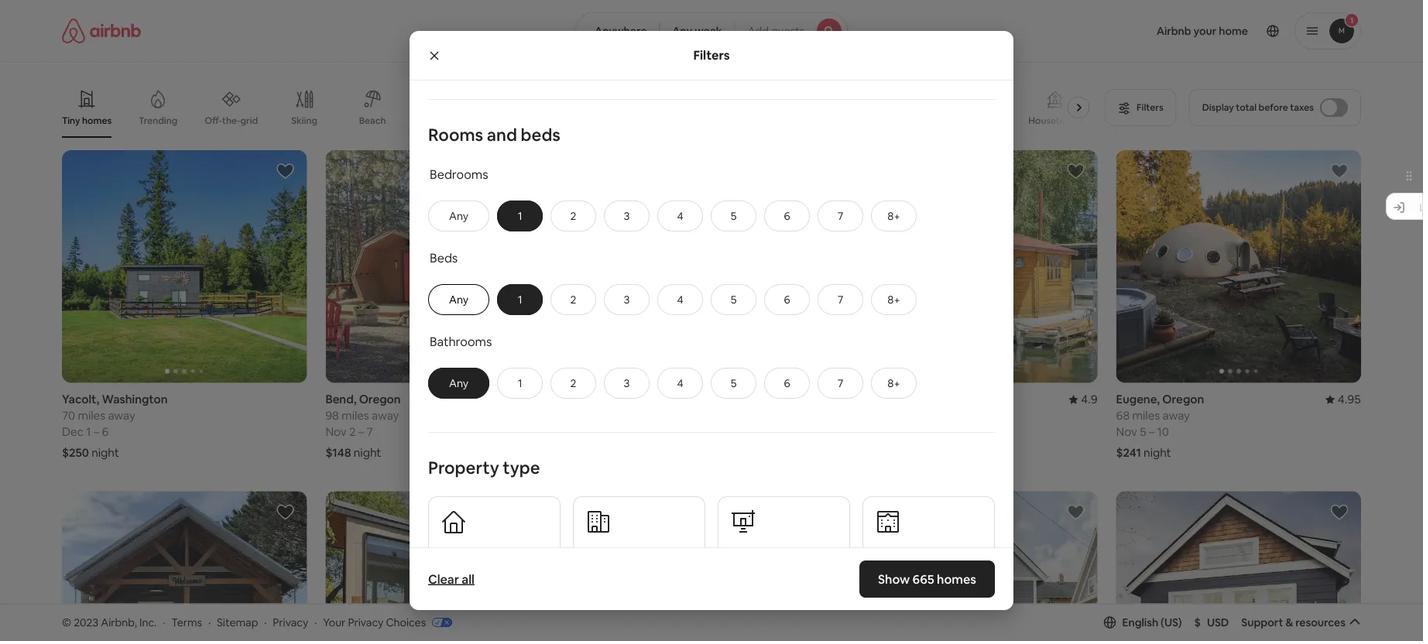 Task type: vqa. For each thing, say whether or not it's contained in the screenshot.
Oregon within BEND, OREGON 98 MILES AWAY NOV 2 – 7 $148 NIGHT
yes



Task type: describe. For each thing, give the bounding box(es) containing it.
yacolt,
[[62, 392, 99, 407]]

display
[[1203, 101, 1234, 113]]

clear all button
[[421, 564, 482, 595]]

$
[[1195, 616, 1201, 630]]

4 for bathrooms
[[677, 376, 684, 390]]

support & resources
[[1242, 616, 1346, 630]]

before
[[1259, 101, 1289, 113]]

nov 11 – 16
[[589, 425, 645, 440]]

7 button for bathrooms
[[818, 368, 864, 399]]

any for any week
[[673, 24, 693, 38]]

tiny homes
[[62, 115, 112, 127]]

add to wishlist: portland, oregon image
[[1067, 162, 1086, 180]]

grid
[[240, 114, 258, 126]]

8+ element for beds
[[888, 293, 901, 307]]

clear
[[428, 571, 459, 587]]

2 button for bathrooms
[[551, 368, 596, 399]]

show 665 homes link
[[860, 561, 995, 598]]

6 for bathrooms
[[784, 376, 791, 390]]

cabins
[[494, 115, 524, 127]]

665
[[913, 571, 935, 587]]

© 2023 airbnb, inc. ·
[[62, 615, 165, 629]]

1 add to wishlist: portland, oregon image from the left
[[1067, 503, 1086, 522]]

eugene, oregon 68 miles away nov 5 – 10 $241 night
[[1117, 392, 1205, 461]]

display total before taxes
[[1203, 101, 1314, 113]]

4.9 out of 5 average rating image
[[1069, 392, 1098, 407]]

bathrooms
[[430, 333, 492, 349]]

sitemap link
[[217, 615, 258, 629]]

5 button for bedrooms
[[711, 200, 757, 231]]

2 inside the bend, oregon 98 miles away nov 2 – 7 $148 night
[[349, 425, 356, 440]]

(us)
[[1161, 616, 1182, 630]]

$250
[[62, 445, 89, 461]]

group containing off-the-grid
[[62, 77, 1096, 138]]

any button for beds
[[428, 284, 490, 315]]

anywhere
[[595, 24, 647, 38]]

20
[[899, 425, 912, 440]]

oregon for portland, oregon
[[905, 392, 947, 407]]

add guests button
[[735, 12, 848, 50]]

3 1 button from the top
[[497, 368, 543, 399]]

inc.
[[139, 615, 157, 629]]

property type
[[428, 456, 540, 479]]

any week
[[673, 24, 722, 38]]

any for beds's "any" element
[[449, 293, 469, 307]]

miles for 2
[[342, 408, 369, 423]]

show map
[[676, 547, 729, 561]]

display total before taxes button
[[1189, 89, 1362, 126]]

6 for beds
[[784, 293, 791, 307]]

1 button for beds
[[497, 284, 543, 315]]

$241
[[1117, 445, 1142, 461]]

2 button for bedrooms
[[551, 200, 596, 231]]

2 for beds
[[571, 293, 577, 307]]

away for 10
[[1163, 408, 1190, 423]]

– for $250
[[94, 425, 99, 440]]

2 button for beds
[[551, 284, 596, 315]]

oregon for bend, oregon 98 miles away nov 2 – 7 $148 night
[[359, 392, 401, 407]]

away for 6
[[108, 408, 135, 423]]

usd
[[1207, 616, 1229, 630]]

profile element
[[867, 0, 1362, 62]]

3 button for bathrooms
[[604, 368, 650, 399]]

3 for beds
[[624, 293, 630, 307]]

privacy link
[[273, 615, 308, 629]]

off-
[[205, 114, 222, 126]]

privacy inside "link"
[[348, 615, 384, 629]]

68
[[1117, 408, 1130, 423]]

taxes
[[1291, 101, 1314, 113]]

4 button for bathrooms
[[658, 368, 703, 399]]

3 for bathrooms
[[624, 376, 630, 390]]

4.9
[[1081, 392, 1098, 407]]

beds
[[521, 123, 561, 145]]

3 any button from the top
[[428, 368, 490, 399]]

bedrooms
[[430, 166, 488, 182]]

away for 7
[[372, 408, 399, 423]]

8+ button for beds
[[871, 284, 917, 315]]

6 inside yacolt, washington 70 miles away dec 1 – 6 $250 night
[[102, 425, 109, 440]]

washington
[[102, 392, 168, 407]]

tiny
[[62, 115, 80, 127]]

6 for bedrooms
[[784, 209, 791, 223]]

1 button for bedrooms
[[497, 200, 543, 231]]

homes inside filters dialog
[[937, 571, 977, 587]]

4 for beds
[[677, 293, 684, 307]]

nov inside eugene, oregon 68 miles away nov 5 – 10 $241 night
[[1117, 425, 1138, 440]]

portland,
[[853, 392, 903, 407]]

english (us) button
[[1104, 616, 1182, 630]]

3 for bedrooms
[[624, 209, 630, 223]]

your privacy choices
[[323, 615, 426, 629]]

resources
[[1296, 616, 1346, 630]]

miles for 5
[[1133, 408, 1160, 423]]

filters dialog
[[410, 0, 1014, 620]]

3 button for bedrooms
[[604, 200, 650, 231]]

1 · from the left
[[163, 615, 165, 629]]

$ usd
[[1195, 616, 1229, 630]]

guests
[[771, 24, 805, 38]]

3 button for beds
[[604, 284, 650, 315]]

1 4.95 from the left
[[547, 392, 571, 407]]

property
[[428, 456, 499, 479]]

total
[[1236, 101, 1257, 113]]

map
[[706, 547, 729, 561]]

any for 1st "any" element from the bottom
[[449, 376, 469, 390]]

4.94 out of 5 average rating image
[[799, 392, 834, 407]]

3 · from the left
[[264, 615, 267, 629]]

– for $148
[[358, 425, 364, 440]]

bend,
[[326, 392, 357, 407]]

7 for bedrooms
[[838, 209, 844, 223]]

2 add to wishlist: portland, oregon image from the left
[[1331, 503, 1349, 522]]

add guests
[[748, 24, 805, 38]]

add to wishlist: eugene, oregon image
[[1331, 162, 1349, 180]]

terms · sitemap · privacy ·
[[171, 615, 317, 629]]

oregon for eugene, oregon 68 miles away nov 5 – 10 $241 night
[[1163, 392, 1205, 407]]

the-
[[222, 114, 240, 126]]

$148
[[326, 445, 351, 461]]

7 for bathrooms
[[838, 376, 844, 390]]

10
[[1158, 425, 1169, 440]]



Task type: locate. For each thing, give the bounding box(es) containing it.
miles inside yacolt, washington 70 miles away dec 1 – 6 $250 night
[[78, 408, 105, 423]]

2 away from the left
[[372, 408, 399, 423]]

1 vertical spatial 1 button
[[497, 284, 543, 315]]

2 vertical spatial 3
[[624, 376, 630, 390]]

4 button
[[658, 200, 703, 231], [658, 284, 703, 315], [658, 368, 703, 399]]

away up 10
[[1163, 408, 1190, 423]]

any for "any" element associated with bedrooms
[[449, 209, 469, 223]]

3 any element from the top
[[445, 376, 473, 390]]

oregon up 10
[[1163, 392, 1205, 407]]

any element for bedrooms
[[445, 209, 473, 223]]

2 4.95 from the left
[[1338, 392, 1362, 407]]

7 button for bedrooms
[[818, 200, 864, 231]]

3 miles from the left
[[1133, 408, 1160, 423]]

1 8+ from the top
[[888, 209, 901, 223]]

1 vertical spatial 5 button
[[711, 284, 757, 315]]

0 vertical spatial 8+
[[888, 209, 901, 223]]

2 8+ button from the top
[[871, 284, 917, 315]]

None search field
[[575, 12, 848, 50]]

– inside the bend, oregon 98 miles away nov 2 – 7 $148 night
[[358, 425, 364, 440]]

1
[[518, 209, 522, 223], [518, 293, 522, 307], [518, 376, 522, 390], [86, 425, 91, 440]]

2 any button from the top
[[428, 284, 490, 315]]

4.94
[[811, 392, 834, 407]]

1 8+ button from the top
[[871, 200, 917, 231]]

5 button for beds
[[711, 284, 757, 315]]

nov down 68
[[1117, 425, 1138, 440]]

dec
[[62, 425, 84, 440]]

homes right tiny
[[82, 115, 112, 127]]

6 button for beds
[[765, 284, 810, 315]]

2 horizontal spatial away
[[1163, 408, 1190, 423]]

· right inc. in the left of the page
[[163, 615, 165, 629]]

1 3 from the top
[[624, 209, 630, 223]]

1 miles from the left
[[78, 408, 105, 423]]

8+ element for bathrooms
[[888, 376, 901, 390]]

8+
[[888, 209, 901, 223], [888, 293, 901, 307], [888, 376, 901, 390]]

1 vertical spatial 4 button
[[658, 284, 703, 315]]

8+ element for bedrooms
[[888, 209, 901, 223]]

4 · from the left
[[315, 615, 317, 629]]

3 night from the left
[[1144, 445, 1172, 461]]

privacy left the your
[[273, 615, 308, 629]]

2 vertical spatial 8+ button
[[871, 368, 917, 399]]

1 horizontal spatial homes
[[937, 571, 977, 587]]

1 night from the left
[[92, 445, 119, 461]]

3 5 button from the top
[[711, 368, 757, 399]]

night for 7
[[354, 445, 381, 461]]

skiing
[[291, 115, 318, 127]]

2 vertical spatial any button
[[428, 368, 490, 399]]

night right '$250'
[[92, 445, 119, 461]]

3 4 button from the top
[[658, 368, 703, 399]]

4 oregon from the left
[[1163, 392, 1205, 407]]

homes
[[82, 115, 112, 127], [937, 571, 977, 587]]

2 horizontal spatial night
[[1144, 445, 1172, 461]]

none search field containing anywhere
[[575, 12, 848, 50]]

away inside the bend, oregon 98 miles away nov 2 – 7 $148 night
[[372, 408, 399, 423]]

portland, oregon
[[853, 392, 947, 407]]

8+ for bedrooms
[[888, 209, 901, 223]]

2 vertical spatial 7 button
[[818, 368, 864, 399]]

1 nov from the left
[[326, 425, 347, 440]]

0 vertical spatial any element
[[445, 209, 473, 223]]

eugene,
[[1117, 392, 1160, 407]]

any down bathrooms
[[449, 376, 469, 390]]

nov down 98
[[326, 425, 347, 440]]

11
[[613, 425, 623, 440]]

show 665 homes
[[878, 571, 977, 587]]

2 1 button from the top
[[497, 284, 543, 315]]

3 4 from the top
[[677, 376, 684, 390]]

1 oregon from the left
[[359, 392, 401, 407]]

support
[[1242, 616, 1284, 630]]

show for show 665 homes
[[878, 571, 910, 587]]

0 vertical spatial any button
[[428, 200, 490, 231]]

1 privacy from the left
[[273, 615, 308, 629]]

beds
[[430, 250, 458, 266]]

show inside button
[[676, 547, 704, 561]]

nov left 11
[[589, 425, 610, 440]]

7
[[838, 209, 844, 223], [838, 293, 844, 307], [838, 376, 844, 390], [367, 425, 373, 440]]

0 horizontal spatial privacy
[[273, 615, 308, 629]]

3
[[624, 209, 630, 223], [624, 293, 630, 307], [624, 376, 630, 390]]

5 inside eugene, oregon 68 miles away nov 5 – 10 $241 night
[[1140, 425, 1147, 440]]

night for 10
[[1144, 445, 1172, 461]]

2 – from the left
[[358, 425, 364, 440]]

any up bathrooms
[[449, 293, 469, 307]]

terms
[[171, 615, 202, 629]]

0 vertical spatial 6 button
[[765, 200, 810, 231]]

any button down bathrooms
[[428, 368, 490, 399]]

english (us)
[[1123, 616, 1182, 630]]

2 night from the left
[[354, 445, 381, 461]]

2 for bedrooms
[[571, 209, 577, 223]]

2 vertical spatial 1 button
[[497, 368, 543, 399]]

2 miles from the left
[[342, 408, 369, 423]]

3 2 button from the top
[[551, 368, 596, 399]]

0 vertical spatial homes
[[82, 115, 112, 127]]

0 vertical spatial 3 button
[[604, 200, 650, 231]]

2 vertical spatial 2 button
[[551, 368, 596, 399]]

oregon right bend,
[[359, 392, 401, 407]]

1 vertical spatial any button
[[428, 284, 490, 315]]

any down bedrooms
[[449, 209, 469, 223]]

oregon up 20 on the bottom right
[[905, 392, 947, 407]]

0 vertical spatial 1 button
[[497, 200, 543, 231]]

bend, oregon 98 miles away nov 2 – 7 $148 night
[[326, 392, 401, 461]]

– inside yacolt, washington 70 miles away dec 1 – 6 $250 night
[[94, 425, 99, 440]]

nov left 15
[[853, 425, 874, 440]]

0 horizontal spatial miles
[[78, 408, 105, 423]]

1 8+ element from the top
[[888, 209, 901, 223]]

oregon for rhododendron, oregon
[[677, 392, 719, 407]]

1 vertical spatial 6 button
[[765, 284, 810, 315]]

7 button for beds
[[818, 284, 864, 315]]

miles inside eugene, oregon 68 miles away nov 5 – 10 $241 night
[[1133, 408, 1160, 423]]

8+ for beds
[[888, 293, 901, 307]]

0 vertical spatial 4 button
[[658, 200, 703, 231]]

nov
[[326, 425, 347, 440], [589, 425, 610, 440], [853, 425, 874, 440], [1117, 425, 1138, 440]]

1 horizontal spatial away
[[372, 408, 399, 423]]

2 8+ from the top
[[888, 293, 901, 307]]

night
[[92, 445, 119, 461], [354, 445, 381, 461], [1144, 445, 1172, 461]]

1 horizontal spatial add to wishlist: portland, oregon image
[[1331, 503, 1349, 522]]

2 3 button from the top
[[604, 284, 650, 315]]

1 vertical spatial any element
[[445, 293, 473, 307]]

show left map at the bottom of page
[[676, 547, 704, 561]]

show left 665
[[878, 571, 910, 587]]

0 vertical spatial 2 button
[[551, 200, 596, 231]]

8+ element
[[888, 209, 901, 223], [888, 293, 901, 307], [888, 376, 901, 390]]

5 for bathrooms
[[731, 376, 737, 390]]

your privacy choices link
[[323, 615, 452, 630]]

70
[[62, 408, 75, 423]]

8+ button for bedrooms
[[871, 200, 917, 231]]

·
[[163, 615, 165, 629], [208, 615, 211, 629], [264, 615, 267, 629], [315, 615, 317, 629]]

· left the your
[[315, 615, 317, 629]]

rooms
[[428, 123, 483, 145]]

any element down bathrooms
[[445, 376, 473, 390]]

any left the week at the top of page
[[673, 24, 693, 38]]

2 vertical spatial 8+
[[888, 376, 901, 390]]

2 7 button from the top
[[818, 284, 864, 315]]

3 3 button from the top
[[604, 368, 650, 399]]

2 button
[[551, 200, 596, 231], [551, 284, 596, 315], [551, 368, 596, 399]]

2 vertical spatial 4
[[677, 376, 684, 390]]

1 vertical spatial 3 button
[[604, 284, 650, 315]]

&
[[1286, 616, 1294, 630]]

miles down bend,
[[342, 408, 369, 423]]

any element for beds
[[445, 293, 473, 307]]

15
[[877, 425, 888, 440]]

add to wishlist: yacolt, washington image
[[276, 162, 295, 180]]

any element down bedrooms
[[445, 209, 473, 223]]

0 horizontal spatial show
[[676, 547, 704, 561]]

1 – from the left
[[94, 425, 99, 440]]

2 privacy from the left
[[348, 615, 384, 629]]

1 vertical spatial 8+
[[888, 293, 901, 307]]

3 oregon from the left
[[905, 392, 947, 407]]

0 vertical spatial 8+ element
[[888, 209, 901, 223]]

1 4 button from the top
[[658, 200, 703, 231]]

2 3 from the top
[[624, 293, 630, 307]]

any element up bathrooms
[[445, 293, 473, 307]]

98
[[326, 408, 339, 423]]

– for $241
[[1149, 425, 1155, 440]]

any button
[[428, 200, 490, 231], [428, 284, 490, 315], [428, 368, 490, 399]]

6 button for bedrooms
[[765, 200, 810, 231]]

1 vertical spatial 2 button
[[551, 284, 596, 315]]

type
[[503, 456, 540, 479]]

beach
[[359, 115, 386, 127]]

your
[[323, 615, 346, 629]]

show for show map
[[676, 547, 704, 561]]

any button down bedrooms
[[428, 200, 490, 231]]

1 5 button from the top
[[711, 200, 757, 231]]

0 horizontal spatial homes
[[82, 115, 112, 127]]

1 horizontal spatial night
[[354, 445, 381, 461]]

3 nov from the left
[[853, 425, 874, 440]]

filters
[[694, 47, 730, 63]]

and
[[487, 123, 517, 145]]

nov 15 – 20
[[853, 425, 912, 440]]

2 8+ element from the top
[[888, 293, 901, 307]]

2
[[571, 209, 577, 223], [571, 293, 577, 307], [571, 376, 577, 390], [349, 425, 356, 440]]

oregon right the rhododendron,
[[677, 392, 719, 407]]

2 4 from the top
[[677, 293, 684, 307]]

any button up bathrooms
[[428, 284, 490, 315]]

5 for beds
[[731, 293, 737, 307]]

away right 98
[[372, 408, 399, 423]]

7 inside the bend, oregon 98 miles away nov 2 – 7 $148 night
[[367, 425, 373, 440]]

8+ for bathrooms
[[888, 376, 901, 390]]

trending
[[139, 115, 178, 127]]

terms link
[[171, 615, 202, 629]]

support & resources button
[[1242, 616, 1362, 630]]

1 inside yacolt, washington 70 miles away dec 1 – 6 $250 night
[[86, 425, 91, 440]]

5 for bedrooms
[[731, 209, 737, 223]]

2 vertical spatial 6 button
[[765, 368, 810, 399]]

4 nov from the left
[[1117, 425, 1138, 440]]

3 8+ button from the top
[[871, 368, 917, 399]]

1 horizontal spatial 4.95
[[1338, 392, 1362, 407]]

2 vertical spatial 4 button
[[658, 368, 703, 399]]

7 for beds
[[838, 293, 844, 307]]

night down 10
[[1144, 445, 1172, 461]]

1 button
[[497, 200, 543, 231], [497, 284, 543, 315], [497, 368, 543, 399]]

1 horizontal spatial privacy
[[348, 615, 384, 629]]

away inside eugene, oregon 68 miles away nov 5 – 10 $241 night
[[1163, 408, 1190, 423]]

4.95 out of 5 average rating image
[[1326, 392, 1362, 407]]

1 7 button from the top
[[818, 200, 864, 231]]

3 8+ from the top
[[888, 376, 901, 390]]

night for 6
[[92, 445, 119, 461]]

away
[[108, 408, 135, 423], [372, 408, 399, 423], [1163, 408, 1190, 423]]

oregon inside the bend, oregon 98 miles away nov 2 – 7 $148 night
[[359, 392, 401, 407]]

6 button
[[765, 200, 810, 231], [765, 284, 810, 315], [765, 368, 810, 399]]

4 for bedrooms
[[677, 209, 684, 223]]

1 vertical spatial 8+ button
[[871, 284, 917, 315]]

3 away from the left
[[1163, 408, 1190, 423]]

rooms and beds
[[428, 123, 561, 145]]

1 vertical spatial show
[[878, 571, 910, 587]]

0 vertical spatial 4
[[677, 209, 684, 223]]

4 button for beds
[[658, 284, 703, 315]]

choices
[[386, 615, 426, 629]]

night right the $148
[[354, 445, 381, 461]]

any element
[[445, 209, 473, 223], [445, 293, 473, 307], [445, 376, 473, 390]]

2 4 button from the top
[[658, 284, 703, 315]]

2 vertical spatial 8+ element
[[888, 376, 901, 390]]

2 · from the left
[[208, 615, 211, 629]]

4 button for bedrooms
[[658, 200, 703, 231]]

0 vertical spatial 3
[[624, 209, 630, 223]]

away inside yacolt, washington 70 miles away dec 1 – 6 $250 night
[[108, 408, 135, 423]]

any week button
[[659, 12, 736, 50]]

1 vertical spatial 4
[[677, 293, 684, 307]]

6
[[784, 209, 791, 223], [784, 293, 791, 307], [784, 376, 791, 390], [102, 425, 109, 440]]

any button for bedrooms
[[428, 200, 490, 231]]

1 4 from the top
[[677, 209, 684, 223]]

week
[[695, 24, 722, 38]]

2 any element from the top
[[445, 293, 473, 307]]

2 oregon from the left
[[677, 392, 719, 407]]

yacolt, washington 70 miles away dec 1 – 6 $250 night
[[62, 392, 168, 461]]

0 horizontal spatial 4.95
[[547, 392, 571, 407]]

1 any button from the top
[[428, 200, 490, 231]]

any inside search field
[[673, 24, 693, 38]]

add to wishlist: chinook, washington image
[[276, 503, 295, 522]]

1 any element from the top
[[445, 209, 473, 223]]

3 button
[[604, 200, 650, 231], [604, 284, 650, 315], [604, 368, 650, 399]]

all
[[462, 571, 475, 587]]

miles
[[78, 408, 105, 423], [342, 408, 369, 423], [1133, 408, 1160, 423]]

add to wishlist: portland, oregon image
[[1067, 503, 1086, 522], [1331, 503, 1349, 522]]

nov inside the bend, oregon 98 miles away nov 2 – 7 $148 night
[[326, 425, 347, 440]]

oregon
[[359, 392, 401, 407], [677, 392, 719, 407], [905, 392, 947, 407], [1163, 392, 1205, 407]]

2 vertical spatial 3 button
[[604, 368, 650, 399]]

sitemap
[[217, 615, 258, 629]]

3 8+ element from the top
[[888, 376, 901, 390]]

group
[[410, 0, 1014, 100], [62, 77, 1096, 138], [62, 150, 307, 383], [326, 150, 571, 383], [589, 150, 834, 383], [853, 150, 1098, 383], [1117, 150, 1362, 383], [62, 492, 307, 641], [326, 492, 571, 641], [589, 492, 834, 641], [853, 492, 1098, 641], [1117, 492, 1362, 641]]

1 away from the left
[[108, 408, 135, 423]]

3 7 button from the top
[[818, 368, 864, 399]]

1 6 button from the top
[[765, 200, 810, 231]]

· left privacy link in the left of the page
[[264, 615, 267, 629]]

4.95 out of 5 average rating image
[[535, 392, 571, 407]]

6 button for bathrooms
[[765, 368, 810, 399]]

night inside eugene, oregon 68 miles away nov 5 – 10 $241 night
[[1144, 445, 1172, 461]]

1 2 button from the top
[[551, 200, 596, 231]]

2 nov from the left
[[589, 425, 610, 440]]

16
[[633, 425, 645, 440]]

add
[[748, 24, 769, 38]]

0 vertical spatial 7 button
[[818, 200, 864, 231]]

away down washington
[[108, 408, 135, 423]]

1 vertical spatial 3
[[624, 293, 630, 307]]

5 – from the left
[[1149, 425, 1155, 440]]

3 6 button from the top
[[765, 368, 810, 399]]

0 horizontal spatial away
[[108, 408, 135, 423]]

0 vertical spatial 8+ button
[[871, 200, 917, 231]]

–
[[94, 425, 99, 440], [358, 425, 364, 440], [625, 425, 631, 440], [890, 425, 896, 440], [1149, 425, 1155, 440]]

english
[[1123, 616, 1159, 630]]

©
[[62, 615, 71, 629]]

oregon inside eugene, oregon 68 miles away nov 5 – 10 $241 night
[[1163, 392, 1205, 407]]

miles inside the bend, oregon 98 miles away nov 2 – 7 $148 night
[[342, 408, 369, 423]]

rhododendron, oregon
[[589, 392, 719, 407]]

4 – from the left
[[890, 425, 896, 440]]

0 horizontal spatial night
[[92, 445, 119, 461]]

2 5 button from the top
[[711, 284, 757, 315]]

miles down yacolt,
[[78, 408, 105, 423]]

0 vertical spatial show
[[676, 547, 704, 561]]

1 1 button from the top
[[497, 200, 543, 231]]

2023
[[74, 615, 99, 629]]

2 horizontal spatial miles
[[1133, 408, 1160, 423]]

1 horizontal spatial show
[[878, 571, 910, 587]]

miles for 1
[[78, 408, 105, 423]]

0 vertical spatial 5 button
[[711, 200, 757, 231]]

mansions
[[420, 115, 461, 127]]

clear all
[[428, 571, 475, 587]]

1 vertical spatial homes
[[937, 571, 977, 587]]

off-the-grid
[[205, 114, 258, 126]]

8+ button for bathrooms
[[871, 368, 917, 399]]

– inside eugene, oregon 68 miles away nov 5 – 10 $241 night
[[1149, 425, 1155, 440]]

3 3 from the top
[[624, 376, 630, 390]]

show inside filters dialog
[[878, 571, 910, 587]]

night inside yacolt, washington 70 miles away dec 1 – 6 $250 night
[[92, 445, 119, 461]]

homes right 665
[[937, 571, 977, 587]]

airbnb,
[[101, 615, 137, 629]]

2 vertical spatial 5 button
[[711, 368, 757, 399]]

· right terms
[[208, 615, 211, 629]]

2 6 button from the top
[[765, 284, 810, 315]]

1 3 button from the top
[[604, 200, 650, 231]]

night inside the bend, oregon 98 miles away nov 2 – 7 $148 night
[[354, 445, 381, 461]]

3 – from the left
[[625, 425, 631, 440]]

miles down eugene,
[[1133, 408, 1160, 423]]

privacy right the your
[[348, 615, 384, 629]]

2 2 button from the top
[[551, 284, 596, 315]]

houseboats
[[1029, 114, 1082, 126]]

rhododendron,
[[589, 392, 674, 407]]

1 vertical spatial 8+ element
[[888, 293, 901, 307]]

show
[[676, 547, 704, 561], [878, 571, 910, 587]]

show map button
[[661, 536, 763, 573]]

anywhere button
[[575, 12, 660, 50]]

1 horizontal spatial miles
[[342, 408, 369, 423]]

2 for bathrooms
[[571, 376, 577, 390]]

1 vertical spatial 7 button
[[818, 284, 864, 315]]

5 button for bathrooms
[[711, 368, 757, 399]]

0 horizontal spatial add to wishlist: portland, oregon image
[[1067, 503, 1086, 522]]

2 vertical spatial any element
[[445, 376, 473, 390]]



